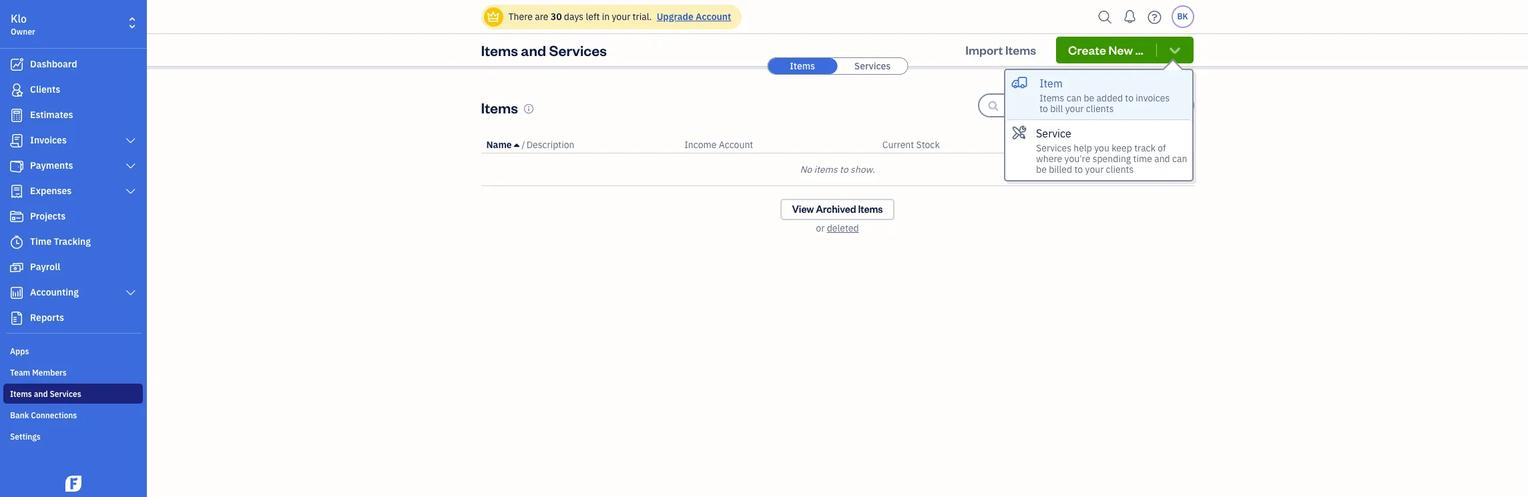 Task type: vqa. For each thing, say whether or not it's contained in the screenshot.
LLC
no



Task type: locate. For each thing, give the bounding box(es) containing it.
owner
[[11, 27, 35, 37]]

team members
[[10, 368, 67, 378]]

chevron large down image
[[125, 136, 137, 146], [125, 161, 137, 172], [125, 186, 137, 197], [125, 288, 137, 298]]

to
[[1125, 92, 1134, 104], [1040, 103, 1048, 115], [840, 164, 848, 176], [1074, 164, 1083, 176]]

chevron large down image up expenses link on the left top of page
[[125, 161, 137, 172]]

view archived items link
[[780, 199, 895, 220]]

1 vertical spatial can
[[1172, 153, 1187, 165]]

1 chevron large down image from the top
[[125, 136, 137, 146]]

2 vertical spatial and
[[34, 389, 48, 399]]

3 chevron large down image from the top
[[125, 186, 137, 197]]

there are 30 days left in your trial. upgrade account
[[508, 11, 731, 23]]

create new … button
[[1056, 37, 1194, 63]]

rate / taxes
[[1138, 139, 1189, 151]]

can inside the service services help you keep track of where you're spending time and can be billed to your clients
[[1172, 153, 1187, 165]]

in
[[602, 11, 610, 23]]

client image
[[9, 83, 25, 97]]

new
[[1109, 42, 1133, 57]]

0 vertical spatial clients
[[1086, 103, 1114, 115]]

invoices
[[30, 134, 67, 146]]

rate
[[1138, 139, 1158, 151]]

your inside item items can be added to invoices to bill your clients
[[1065, 103, 1084, 115]]

items and services down are
[[481, 41, 607, 59]]

chart image
[[9, 286, 25, 300]]

items and services
[[481, 41, 607, 59], [10, 389, 81, 399]]

apps link
[[3, 341, 143, 361]]

view archived items or deleted
[[792, 203, 883, 234]]

item
[[1040, 77, 1063, 90]]

/ right caretup icon
[[522, 139, 525, 151]]

0 vertical spatial and
[[521, 41, 546, 59]]

clients down keep
[[1106, 164, 1134, 176]]

chevron large down image inside invoices link
[[125, 136, 137, 146]]

added
[[1097, 92, 1123, 104]]

0 vertical spatial be
[[1084, 92, 1094, 104]]

items and services up bank connections
[[10, 389, 81, 399]]

be left billed
[[1036, 164, 1047, 176]]

can down taxes
[[1172, 153, 1187, 165]]

invoices
[[1136, 92, 1170, 104]]

payment image
[[9, 160, 25, 173]]

create new …
[[1068, 42, 1144, 57]]

expense image
[[9, 185, 25, 198]]

freshbooks image
[[63, 476, 84, 492]]

create
[[1068, 42, 1106, 57]]

items
[[814, 164, 838, 176]]

connections
[[31, 411, 77, 421]]

0 horizontal spatial be
[[1036, 164, 1047, 176]]

0 horizontal spatial and
[[34, 389, 48, 399]]

account right income
[[719, 139, 753, 151]]

no items to show.
[[800, 164, 875, 176]]

services inside services link
[[854, 60, 891, 72]]

current stock link
[[882, 139, 940, 151]]

invoices link
[[3, 129, 143, 153]]

import
[[966, 42, 1003, 57]]

help
[[1074, 142, 1092, 154]]

crown image
[[486, 10, 500, 24]]

klo owner
[[11, 12, 35, 37]]

4 chevron large down image from the top
[[125, 288, 137, 298]]

chevron large down image down estimates link
[[125, 136, 137, 146]]

can right bill in the top of the page
[[1067, 92, 1082, 104]]

clients up you
[[1086, 103, 1114, 115]]

track
[[1134, 142, 1156, 154]]

you're
[[1065, 153, 1090, 165]]

caretup image
[[514, 140, 519, 150]]

tracking
[[54, 236, 91, 248]]

1 horizontal spatial can
[[1172, 153, 1187, 165]]

spending
[[1093, 153, 1131, 165]]

services link
[[838, 58, 907, 74]]

chevron large down image up reports link
[[125, 288, 137, 298]]

0 horizontal spatial items and services
[[10, 389, 81, 399]]

chevron large down image inside 'payments' link
[[125, 161, 137, 172]]

and down rate / taxes
[[1154, 153, 1170, 165]]

your right bill in the top of the page
[[1065, 103, 1084, 115]]

clients
[[30, 83, 60, 95]]

import items
[[966, 42, 1036, 57]]

no
[[800, 164, 812, 176]]

invoice image
[[9, 134, 25, 148]]

1 horizontal spatial your
[[1065, 103, 1084, 115]]

chevron large down image for invoices
[[125, 136, 137, 146]]

be
[[1084, 92, 1094, 104], [1036, 164, 1047, 176]]

current stock
[[882, 139, 940, 151]]

2 horizontal spatial and
[[1154, 153, 1170, 165]]

1 vertical spatial your
[[1065, 103, 1084, 115]]

1 horizontal spatial be
[[1084, 92, 1094, 104]]

chevron large down image inside expenses link
[[125, 186, 137, 197]]

0 horizontal spatial /
[[522, 139, 525, 151]]

your down you
[[1085, 164, 1104, 176]]

estimate image
[[9, 109, 25, 122]]

1 horizontal spatial /
[[1160, 139, 1163, 151]]

expenses link
[[3, 180, 143, 204]]

bk
[[1177, 11, 1188, 21]]

be inside item items can be added to invoices to bill your clients
[[1084, 92, 1094, 104]]

clients inside item items can be added to invoices to bill your clients
[[1086, 103, 1114, 115]]

left
[[586, 11, 600, 23]]

1 vertical spatial clients
[[1106, 164, 1134, 176]]

30
[[551, 11, 562, 23]]

upgrade account link
[[654, 11, 731, 23]]

items link
[[768, 58, 837, 74]]

your right in
[[612, 11, 630, 23]]

1 vertical spatial account
[[719, 139, 753, 151]]

1 horizontal spatial items and services
[[481, 41, 607, 59]]

or
[[816, 222, 825, 234]]

estimates
[[30, 109, 73, 121]]

there
[[508, 11, 533, 23]]

0 horizontal spatial can
[[1067, 92, 1082, 104]]

1 vertical spatial and
[[1154, 153, 1170, 165]]

clients link
[[3, 78, 143, 102]]

income
[[684, 139, 717, 151]]

chevron large down image up projects link on the left of page
[[125, 186, 137, 197]]

account
[[696, 11, 731, 23], [719, 139, 753, 151]]

and down team members
[[34, 389, 48, 399]]

to right billed
[[1074, 164, 1083, 176]]

your
[[612, 11, 630, 23], [1065, 103, 1084, 115], [1085, 164, 1104, 176]]

and inside the service services help you keep track of where you're spending time and can be billed to your clients
[[1154, 153, 1170, 165]]

0 horizontal spatial your
[[612, 11, 630, 23]]

items inside view archived items or deleted
[[858, 203, 883, 216]]

2 horizontal spatial your
[[1085, 164, 1104, 176]]

project image
[[9, 210, 25, 224]]

account right upgrade
[[696, 11, 731, 23]]

1 vertical spatial be
[[1036, 164, 1047, 176]]

/ right rate
[[1160, 139, 1163, 151]]

1 horizontal spatial and
[[521, 41, 546, 59]]

service
[[1036, 127, 1071, 140]]

settings link
[[3, 427, 143, 447]]

clients
[[1086, 103, 1114, 115], [1106, 164, 1134, 176]]

to right added
[[1125, 92, 1134, 104]]

chevron large down image inside accounting link
[[125, 288, 137, 298]]

estimates link
[[3, 103, 143, 128]]

services
[[549, 41, 607, 59], [854, 60, 891, 72], [1036, 142, 1072, 154], [50, 389, 81, 399]]

2 vertical spatial your
[[1085, 164, 1104, 176]]

show.
[[850, 164, 875, 176]]

can
[[1067, 92, 1082, 104], [1172, 153, 1187, 165]]

payments link
[[3, 154, 143, 178]]

and down are
[[521, 41, 546, 59]]

payroll
[[30, 261, 60, 273]]

services inside items and services link
[[50, 389, 81, 399]]

description
[[527, 139, 574, 151]]

deleted link
[[827, 222, 859, 234]]

info image
[[523, 103, 534, 114]]

name link
[[486, 139, 522, 151]]

2 chevron large down image from the top
[[125, 161, 137, 172]]

1 vertical spatial items and services
[[10, 389, 81, 399]]

0 vertical spatial can
[[1067, 92, 1082, 104]]

be left added
[[1084, 92, 1094, 104]]

time tracking
[[30, 236, 91, 248]]



Task type: describe. For each thing, give the bounding box(es) containing it.
time
[[30, 236, 52, 248]]

settings
[[10, 432, 41, 442]]

trial.
[[633, 11, 652, 23]]

bank connections link
[[3, 405, 143, 425]]

time tracking link
[[3, 230, 143, 254]]

to right items
[[840, 164, 848, 176]]

chevron large down image for accounting
[[125, 288, 137, 298]]

services inside the service services help you keep track of where you're spending time and can be billed to your clients
[[1036, 142, 1072, 154]]

deleted
[[827, 222, 859, 234]]

rate link
[[1138, 139, 1160, 151]]

keep
[[1112, 142, 1132, 154]]

reports link
[[3, 306, 143, 330]]

taxes
[[1165, 139, 1189, 151]]

bill
[[1050, 103, 1063, 115]]

import items button
[[954, 37, 1048, 63]]

create new … button
[[1056, 37, 1194, 63]]

are
[[535, 11, 548, 23]]

description link
[[527, 139, 574, 151]]

search image
[[1095, 7, 1116, 27]]

1 / from the left
[[522, 139, 525, 151]]

expenses
[[30, 185, 72, 197]]

clients inside the service services help you keep track of where you're spending time and can be billed to your clients
[[1106, 164, 1134, 176]]

view
[[792, 203, 814, 216]]

main element
[[0, 0, 180, 497]]

notifications image
[[1119, 3, 1141, 30]]

klo
[[11, 12, 27, 25]]

where
[[1036, 153, 1062, 165]]

to inside the service services help you keep track of where you're spending time and can be billed to your clients
[[1074, 164, 1083, 176]]

days
[[564, 11, 584, 23]]

members
[[32, 368, 67, 378]]

items inside import items button
[[1005, 42, 1036, 57]]

chevron large down image for payments
[[125, 161, 137, 172]]

items inside items link
[[790, 60, 815, 72]]

payments
[[30, 160, 73, 172]]

income account link
[[684, 139, 753, 151]]

be inside the service services help you keep track of where you're spending time and can be billed to your clients
[[1036, 164, 1047, 176]]

team
[[10, 368, 30, 378]]

Search text field
[[1006, 95, 1193, 116]]

0 vertical spatial your
[[612, 11, 630, 23]]

to left bill in the top of the page
[[1040, 103, 1048, 115]]

items and services inside main element
[[10, 389, 81, 399]]

payroll link
[[3, 256, 143, 280]]

item items can be added to invoices to bill your clients
[[1040, 77, 1170, 115]]

go to help image
[[1144, 7, 1165, 27]]

items and services link
[[3, 384, 143, 404]]

apps
[[10, 346, 29, 357]]

2 / from the left
[[1160, 139, 1163, 151]]

accounting
[[30, 286, 79, 298]]

you
[[1094, 142, 1110, 154]]

…
[[1135, 42, 1144, 57]]

0 vertical spatial account
[[696, 11, 731, 23]]

stock
[[916, 139, 940, 151]]

chevrondown image
[[1167, 43, 1183, 57]]

timer image
[[9, 236, 25, 249]]

items inside items and services link
[[10, 389, 32, 399]]

reports
[[30, 312, 64, 324]]

archived
[[816, 203, 856, 216]]

bank
[[10, 411, 29, 421]]

report image
[[9, 312, 25, 325]]

income account
[[684, 139, 753, 151]]

projects
[[30, 210, 66, 222]]

and inside main element
[[34, 389, 48, 399]]

money image
[[9, 261, 25, 274]]

upgrade
[[657, 11, 694, 23]]

items inside item items can be added to invoices to bill your clients
[[1040, 92, 1064, 104]]

dashboard link
[[3, 53, 143, 77]]

bk button
[[1171, 5, 1194, 28]]

dashboard image
[[9, 58, 25, 71]]

time
[[1133, 153, 1152, 165]]

0 vertical spatial items and services
[[481, 41, 607, 59]]

bank connections
[[10, 411, 77, 421]]

billed
[[1049, 164, 1072, 176]]

of
[[1158, 142, 1166, 154]]

can inside item items can be added to invoices to bill your clients
[[1067, 92, 1082, 104]]

current
[[882, 139, 914, 151]]

service services help you keep track of where you're spending time and can be billed to your clients
[[1036, 127, 1187, 176]]

accounting link
[[3, 281, 143, 305]]

dashboard
[[30, 58, 77, 70]]

name
[[486, 139, 512, 151]]

projects link
[[3, 205, 143, 229]]

your inside the service services help you keep track of where you're spending time and can be billed to your clients
[[1085, 164, 1104, 176]]

chevron large down image for expenses
[[125, 186, 137, 197]]



